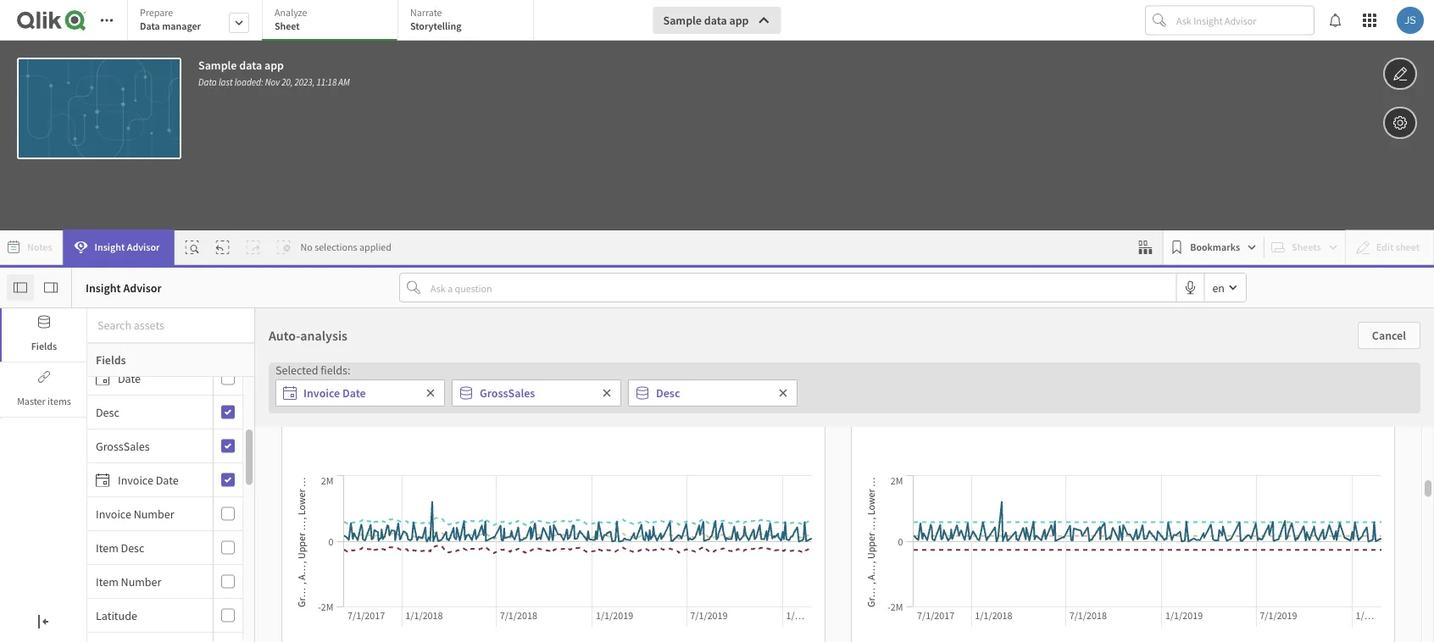 Task type: locate. For each thing, give the bounding box(es) containing it.
of
[[96, 316, 109, 334]]

bookmarks button
[[1167, 234, 1261, 261]]

sales
[[111, 316, 145, 334]]

sample data app data last loaded: nov 20, 2023, 11:18 am
[[198, 58, 350, 88]]

bookmarks
[[1190, 241, 1240, 254]]

insight advisor inside dropdown button
[[95, 241, 160, 254]]

0 horizontal spatial sample
[[198, 58, 237, 73]]

app
[[729, 13, 749, 28], [264, 58, 284, 73]]

sample for sample data app data last loaded: nov 20, 2023, 11:18 am
[[198, 58, 237, 73]]

Ask a question text field
[[427, 274, 1176, 301]]

1 horizontal spatial grosssales
[[480, 386, 535, 401]]

john smith image
[[1397, 7, 1424, 34]]

1 vertical spatial insight
[[86, 280, 121, 295]]

1 deselect field image from the left
[[602, 388, 612, 398]]

fields down comparison
[[31, 340, 57, 353]]

app for sample data app
[[729, 13, 749, 28]]

tab list
[[127, 0, 540, 42]]

advisor up "comparison of sales and cost for city"
[[123, 280, 162, 295]]

item up item number
[[96, 540, 118, 556]]

invoice down selected fields:
[[303, 386, 340, 401]]

data for sample data app
[[704, 13, 727, 28]]

data inside sample data app data last loaded: nov 20, 2023, 11:18 am
[[239, 58, 262, 73]]

2 item from the top
[[96, 574, 118, 590]]

invoice inside menu item
[[96, 507, 131, 522]]

1 horizontal spatial sample
[[663, 13, 702, 28]]

nov
[[265, 76, 280, 88]]

item number
[[96, 574, 161, 590]]

number inside menu item
[[121, 574, 161, 590]]

manager
[[162, 19, 201, 33]]

1 vertical spatial invoice date
[[118, 473, 179, 488]]

grosssales right deselect field icon
[[480, 386, 535, 401]]

data inside sample data app data last loaded: nov 20, 2023, 11:18 am
[[198, 76, 217, 88]]

latitude button
[[87, 608, 209, 624]]

advisor inside dropdown button
[[127, 241, 160, 254]]

insight advisor left smart search icon
[[95, 241, 160, 254]]

invoice date up invoice number button
[[118, 473, 179, 488]]

date down fields:
[[342, 386, 366, 401]]

number up the latitude button
[[121, 574, 161, 590]]

1 horizontal spatial invoice date
[[303, 386, 366, 401]]

menu
[[87, 362, 255, 643]]

item up "latitude"
[[96, 574, 118, 590]]

desc
[[656, 386, 680, 401], [96, 405, 119, 420], [121, 540, 144, 556]]

grosssales menu item
[[87, 430, 242, 464]]

1 vertical spatial number
[[121, 574, 161, 590]]

0 vertical spatial data
[[140, 19, 160, 33]]

1 vertical spatial invoice
[[118, 473, 153, 488]]

fields down 'of'
[[96, 353, 126, 368]]

0 vertical spatial invoice date
[[303, 386, 366, 401]]

fields
[[31, 340, 57, 353], [96, 353, 126, 368]]

data
[[704, 13, 727, 28], [239, 58, 262, 73]]

comparison of sales and cost for city
[[17, 316, 251, 334]]

invoice date
[[303, 386, 366, 401], [118, 473, 179, 488]]

item desc
[[96, 540, 144, 556]]

data left the last at left top
[[198, 76, 217, 88]]

advisor left smart search icon
[[127, 241, 160, 254]]

master
[[17, 395, 46, 408]]

0 vertical spatial item
[[96, 540, 118, 556]]

grosssales down desc button on the left
[[96, 439, 150, 454]]

item number button
[[87, 574, 209, 590]]

invoice number menu item
[[87, 498, 242, 532]]

1 horizontal spatial desc
[[121, 540, 144, 556]]

sheet
[[275, 19, 300, 33]]

insight
[[95, 241, 125, 254], [86, 280, 121, 295]]

1 item from the top
[[96, 540, 118, 556]]

narrate storytelling
[[410, 6, 462, 33]]

1 horizontal spatial fields
[[96, 353, 126, 368]]

Search assets text field
[[87, 310, 255, 341]]

latitude menu item
[[87, 599, 242, 633]]

0 horizontal spatial app
[[264, 58, 284, 73]]

deselect field image
[[602, 388, 612, 398], [778, 388, 788, 398]]

smart search image
[[185, 241, 199, 254]]

sample data app
[[663, 13, 749, 28]]

0 vertical spatial insight advisor
[[95, 241, 160, 254]]

grosssales
[[480, 386, 535, 401], [96, 439, 150, 454]]

2 deselect field image from the left
[[778, 388, 788, 398]]

item for item desc
[[96, 540, 118, 556]]

0 horizontal spatial data
[[239, 58, 262, 73]]

and
[[148, 316, 172, 334]]

1 horizontal spatial deselect field image
[[778, 388, 788, 398]]

comparison of sales and cost for city application
[[0, 0, 1434, 643], [8, 307, 714, 468]]

1 vertical spatial sample
[[198, 58, 237, 73]]

item
[[96, 540, 118, 556], [96, 574, 118, 590]]

0 horizontal spatial invoice date
[[118, 473, 179, 488]]

sample inside button
[[663, 13, 702, 28]]

0 horizontal spatial fields
[[31, 340, 57, 353]]

invoice date menu item
[[87, 464, 242, 498]]

0 horizontal spatial deselect field image
[[602, 388, 612, 398]]

number
[[134, 507, 174, 522], [121, 574, 161, 590]]

0 vertical spatial number
[[134, 507, 174, 522]]

insight advisor
[[95, 241, 160, 254], [86, 280, 162, 295]]

grosssales button
[[87, 439, 209, 454]]

data
[[140, 19, 160, 33], [198, 76, 217, 88]]

invoice date button
[[87, 473, 209, 488]]

invoice date down fields:
[[303, 386, 366, 401]]

1 vertical spatial app
[[264, 58, 284, 73]]

0 vertical spatial app
[[729, 13, 749, 28]]

prepare data manager
[[140, 6, 201, 33]]

narrate
[[410, 6, 442, 19]]

sample
[[663, 13, 702, 28], [198, 58, 237, 73]]

1 vertical spatial data
[[239, 58, 262, 73]]

date down grosssales menu item on the bottom left of page
[[156, 473, 179, 488]]

edit image
[[1393, 64, 1408, 84]]

0 vertical spatial data
[[704, 13, 727, 28]]

number up item desc button
[[134, 507, 174, 522]]

prepare
[[140, 6, 173, 19]]

invoice inside 'menu item'
[[118, 473, 153, 488]]

data down prepare
[[140, 19, 160, 33]]

invoice number button
[[87, 507, 209, 522]]

date
[[118, 371, 141, 386], [342, 386, 366, 401], [156, 473, 179, 488]]

0 horizontal spatial data
[[140, 19, 160, 33]]

toolbar
[[0, 0, 1434, 231]]

last
[[219, 76, 233, 88]]

advisor
[[127, 241, 160, 254], [123, 280, 162, 295]]

1 vertical spatial data
[[198, 76, 217, 88]]

fields button
[[0, 309, 86, 362], [2, 309, 86, 362], [87, 343, 255, 377]]

1 horizontal spatial data
[[704, 13, 727, 28]]

app inside sample data app data last loaded: nov 20, 2023, 11:18 am
[[264, 58, 284, 73]]

1 horizontal spatial date
[[156, 473, 179, 488]]

11:18
[[317, 76, 337, 88]]

number inside menu item
[[134, 507, 174, 522]]

data inside button
[[704, 13, 727, 28]]

master items button
[[0, 364, 86, 417], [2, 364, 86, 417]]

analyze sheet
[[275, 6, 307, 33]]

0 horizontal spatial date
[[118, 371, 141, 386]]

date up desc button on the left
[[118, 371, 141, 386]]

date inside menu item
[[118, 371, 141, 386]]

2023,
[[295, 76, 315, 88]]

selections tool image
[[1139, 241, 1152, 254]]

sample inside sample data app data last loaded: nov 20, 2023, 11:18 am
[[198, 58, 237, 73]]

app inside button
[[729, 13, 749, 28]]

storytelling
[[410, 19, 462, 33]]

1 vertical spatial insight advisor
[[86, 280, 162, 295]]

2 vertical spatial desc
[[121, 540, 144, 556]]

item for item number
[[96, 574, 118, 590]]

comparison
[[17, 316, 93, 334]]

menu containing date
[[87, 362, 255, 643]]

invoice up item desc
[[96, 507, 131, 522]]

0 vertical spatial advisor
[[127, 241, 160, 254]]

1 horizontal spatial data
[[198, 76, 217, 88]]

0 vertical spatial sample
[[663, 13, 702, 28]]

invoice up invoice number
[[118, 473, 153, 488]]

insight advisor button
[[63, 230, 174, 265]]

2 vertical spatial invoice
[[96, 507, 131, 522]]

city
[[226, 316, 251, 334]]

loaded:
[[235, 76, 263, 88]]

,
[[294, 516, 308, 520], [864, 516, 877, 520], [294, 560, 308, 564], [864, 560, 877, 564], [294, 581, 308, 585], [864, 581, 877, 585]]

item desc button
[[87, 540, 209, 556]]

sample for sample data app
[[663, 13, 702, 28]]

0 vertical spatial insight
[[95, 241, 125, 254]]

1 vertical spatial grosssales
[[96, 439, 150, 454]]

1 vertical spatial item
[[96, 574, 118, 590]]

0 horizontal spatial grosssales
[[96, 439, 150, 454]]

1 vertical spatial desc
[[96, 405, 119, 420]]

2 horizontal spatial desc
[[656, 386, 680, 401]]

1 horizontal spatial app
[[729, 13, 749, 28]]

invoice
[[303, 386, 340, 401], [118, 473, 153, 488], [96, 507, 131, 522]]

insight advisor up "sales" on the left of page
[[86, 280, 162, 295]]



Task type: describe. For each thing, give the bounding box(es) containing it.
auto-
[[269, 327, 300, 344]]

app for sample data app data last loaded: nov 20, 2023, 11:18 am
[[264, 58, 284, 73]]

cancel button
[[1358, 322, 1421, 349]]

master items
[[17, 395, 71, 408]]

cancel
[[1372, 328, 1406, 343]]

no
[[300, 241, 313, 254]]

tab list containing prepare
[[127, 0, 540, 42]]

show properties image
[[44, 281, 58, 295]]

data for sample data app data last loaded: nov 20, 2023, 11:18 am
[[239, 58, 262, 73]]

analyze
[[275, 6, 307, 19]]

1 vertical spatial advisor
[[123, 280, 162, 295]]

2 horizontal spatial date
[[342, 386, 366, 401]]

deselect field image for grosssales
[[602, 388, 612, 398]]

date menu item
[[87, 362, 242, 396]]

insight inside dropdown button
[[95, 241, 125, 254]]

fields:
[[321, 363, 350, 378]]

selections
[[315, 241, 357, 254]]

1 master items button from the left
[[0, 364, 86, 417]]

item number menu item
[[87, 565, 242, 599]]

en button
[[1205, 274, 1246, 302]]

number for item number
[[121, 574, 161, 590]]

for
[[205, 316, 223, 334]]

number for invoice number
[[134, 507, 174, 522]]

analysis
[[300, 327, 348, 344]]

en
[[1213, 280, 1225, 295]]

deselect field image for desc
[[778, 388, 788, 398]]

am
[[338, 76, 350, 88]]

sample data app button
[[653, 7, 781, 34]]

auto-analysis
[[269, 327, 348, 344]]

invoice number
[[96, 507, 174, 522]]

Ask Insight Advisor text field
[[1173, 7, 1314, 34]]

items
[[48, 395, 71, 408]]

20,
[[282, 76, 293, 88]]

grosssales inside menu item
[[96, 439, 150, 454]]

invoice date inside invoice date 'menu item'
[[118, 473, 179, 488]]

selected
[[276, 363, 318, 378]]

toolbar containing sample data app
[[0, 0, 1434, 231]]

applied
[[359, 241, 392, 254]]

date button
[[87, 371, 209, 386]]

desc button
[[87, 405, 209, 420]]

no selections applied
[[300, 241, 392, 254]]

app options image
[[1393, 113, 1408, 133]]

desc menu item
[[87, 396, 242, 430]]

step back image
[[216, 241, 229, 254]]

0 horizontal spatial desc
[[96, 405, 119, 420]]

data inside prepare data manager
[[140, 19, 160, 33]]

item desc menu item
[[87, 532, 242, 565]]

date inside 'menu item'
[[156, 473, 179, 488]]

hide assets image
[[14, 281, 27, 295]]

0 vertical spatial grosssales
[[480, 386, 535, 401]]

latitude
[[96, 608, 137, 624]]

0 vertical spatial desc
[[656, 386, 680, 401]]

deselect field image
[[426, 388, 436, 398]]

selected fields:
[[276, 363, 350, 378]]

2 master items button from the left
[[2, 364, 86, 417]]

0 vertical spatial invoice
[[303, 386, 340, 401]]

cost
[[174, 316, 202, 334]]



Task type: vqa. For each thing, say whether or not it's contained in the screenshot.
Desc to the top
yes



